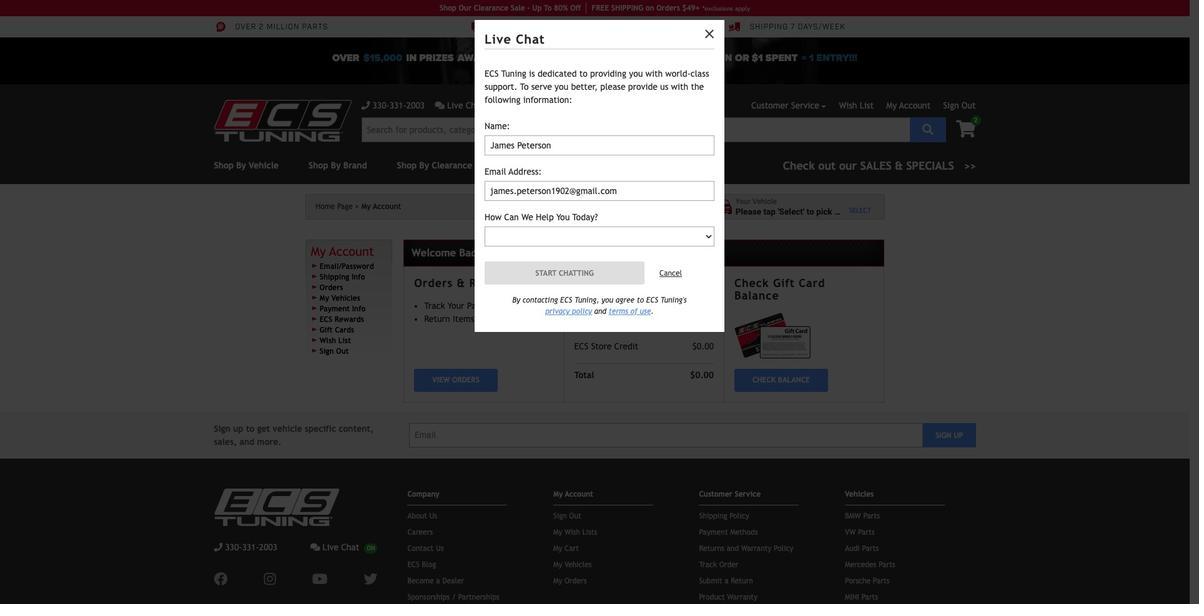 Task type: describe. For each thing, give the bounding box(es) containing it.
balance inside button
[[778, 376, 810, 385]]

1 vertical spatial payment
[[699, 528, 728, 537]]

packages
[[467, 301, 502, 311]]

gift cards link
[[320, 326, 354, 335]]

1 horizontal spatial return
[[731, 577, 753, 586]]

about us link
[[407, 512, 437, 521]]

ecs left the blog
[[407, 561, 420, 569]]

apply
[[735, 5, 750, 12]]

2 vertical spatial my account
[[553, 490, 593, 499]]

by for brand
[[331, 161, 341, 171]]

ecs up .
[[646, 296, 658, 305]]

back,
[[459, 246, 486, 259]]

0 vertical spatial out
[[962, 101, 976, 111]]

1 horizontal spatial out
[[569, 512, 581, 521]]

account inside my account email/password shipping info orders my vehicles payment info ecs rewards gift cards wish list sign out
[[329, 244, 374, 258]]

1 vertical spatial live
[[447, 101, 463, 111]]

sign inside sign up to get vehicle specific content, sales, and more.
[[214, 424, 231, 434]]

agree
[[616, 296, 635, 305]]

specials
[[906, 159, 954, 172]]

$49+
[[682, 4, 700, 12]]

chatting
[[559, 269, 594, 278]]

1 vertical spatial info
[[352, 305, 366, 313]]

to inside by contacting ecs tuning, you agree to ecs tuning's privacy policy and terms of use .
[[637, 296, 644, 305]]

bmw parts link
[[845, 512, 880, 521]]

my wish lists link
[[553, 528, 597, 537]]

policy
[[572, 307, 592, 316]]

live chat link for the bottommost 330-331-2003 "link"
[[310, 541, 378, 554]]

up for sign up
[[954, 431, 963, 440]]

email
[[485, 167, 506, 177]]

cancel link
[[660, 268, 682, 279]]

you up provide
[[629, 69, 643, 79]]

0 vertical spatial returns
[[469, 277, 514, 290]]

my left cart
[[553, 544, 562, 553]]

orders down my vehicles on the bottom of page
[[565, 577, 587, 586]]

audi
[[845, 544, 860, 553]]

start
[[535, 269, 557, 278]]

provide
[[628, 82, 658, 92]]

you inside by contacting ecs tuning, you agree to ecs tuning's privacy policy and terms of use .
[[602, 296, 613, 305]]

parts for audi parts
[[862, 544, 879, 553]]

up for sign up to get vehicle specific content, sales, and more.
[[233, 424, 243, 434]]

phone image for the rightmost 330-331-2003 "link"
[[361, 101, 370, 110]]

$15,000
[[363, 52, 402, 64]]

view orders link
[[414, 369, 498, 392]]

home page
[[316, 202, 353, 211]]

track for track your packages return items
[[424, 301, 445, 311]]

by inside by contacting ecs tuning, you agree to ecs tuning's privacy policy and terms of use .
[[512, 296, 520, 305]]

shipping 7 days/week link
[[729, 21, 846, 32]]

over
[[235, 23, 257, 32]]

& for orders
[[457, 277, 465, 290]]

phone image for the bottommost 330-331-2003 "link"
[[214, 543, 223, 552]]

how
[[485, 212, 502, 222]]

'select'
[[778, 206, 805, 216]]

free ship ping on orders $49+ *exclusions apply
[[592, 4, 750, 12]]

sales
[[860, 159, 892, 172]]

free
[[492, 23, 513, 32]]

0 horizontal spatial sign out
[[553, 512, 581, 521]]

by for clearance
[[419, 161, 429, 171]]

comments image for the rightmost 330-331-2003 "link"
[[435, 101, 445, 110]]

1 horizontal spatial with
[[671, 82, 688, 92]]

0 horizontal spatial with
[[646, 69, 663, 79]]

my up "my wish lists" link
[[553, 490, 563, 499]]

vehicle inside your vehicle please tap 'select' to pick a vehicle
[[841, 206, 868, 216]]

ecs inside my account email/password shipping info orders my vehicles payment info ecs rewards gift cards wish list sign out
[[320, 315, 332, 324]]

blog
[[422, 561, 436, 569]]

my up the my cart link on the bottom of the page
[[553, 528, 562, 537]]

shop by brand
[[309, 161, 367, 171]]

sale
[[511, 4, 525, 12]]

your inside track your packages return items
[[448, 301, 464, 311]]

2 vertical spatial and
[[727, 544, 739, 553]]

and inside by contacting ecs tuning, you agree to ecs tuning's privacy policy and terms of use .
[[594, 307, 606, 316]]

account up search icon
[[899, 101, 931, 111]]

specific
[[305, 424, 336, 434]]

customer service
[[699, 490, 761, 499]]

methods
[[730, 528, 758, 537]]

ship
[[611, 4, 627, 12]]

parts for vw parts
[[858, 528, 875, 537]]

my right page in the top of the page
[[361, 202, 371, 211]]

sponsorships
[[407, 593, 450, 602]]

tuning,
[[575, 296, 599, 305]]

parts for mercedes parts
[[879, 561, 895, 569]]

live chat document
[[475, 20, 725, 332]]

chat for the rightmost 330-331-2003 "link"'s live chat link
[[466, 101, 484, 111]]

1 vertical spatial 330-331-2003 link
[[214, 541, 277, 554]]

terms of use link
[[609, 307, 651, 316]]

1 horizontal spatial rewards
[[591, 319, 624, 329]]

a for company
[[436, 577, 440, 586]]

2 vertical spatial wish
[[565, 528, 580, 537]]

1 horizontal spatial my account link
[[886, 101, 931, 111]]

1 horizontal spatial 330-331-2003 link
[[361, 99, 425, 112]]

1 vertical spatial 2
[[974, 117, 978, 124]]

million
[[266, 23, 300, 32]]

ecs blog
[[407, 561, 436, 569]]

company
[[407, 490, 440, 499]]

Email email field
[[409, 424, 923, 448]]

shipping inside my account email/password shipping info orders my vehicles payment info ecs rewards gift cards wish list sign out
[[320, 273, 349, 282]]

and inside sign up to get vehicle specific content, sales, and more.
[[240, 437, 254, 447]]

service
[[735, 490, 761, 499]]

live chat link for the rightmost 330-331-2003 "link"
[[435, 99, 502, 112]]

contacting
[[523, 296, 558, 305]]

1 horizontal spatial vehicles
[[565, 561, 592, 569]]

of
[[631, 307, 638, 316]]

0 vertical spatial sign out link
[[943, 101, 976, 111]]

orders down "welcome"
[[414, 277, 453, 290]]

customer
[[699, 490, 733, 499]]

cart
[[565, 544, 579, 553]]

instagram logo image
[[264, 573, 276, 586]]

live chat dialog
[[0, 0, 1199, 605]]

1 vertical spatial $0.00
[[690, 370, 714, 380]]

0 vertical spatial $0.00
[[692, 342, 714, 352]]

become a dealer
[[407, 577, 464, 586]]

0 vertical spatial wish
[[839, 101, 857, 111]]

help
[[536, 212, 554, 222]]

page
[[337, 202, 353, 211]]

following
[[485, 95, 521, 105]]

rewards inside my account email/password shipping info orders my vehicles payment info ecs rewards gift cards wish list sign out
[[335, 315, 364, 324]]

vehicles inside my account email/password shipping info orders my vehicles payment info ecs rewards gift cards wish list sign out
[[331, 294, 360, 303]]

vehicle
[[753, 197, 777, 206]]

my vehicles link for "orders" link
[[320, 294, 360, 303]]

1
[[809, 52, 814, 64]]

submit a return link
[[699, 577, 753, 586]]

product
[[699, 593, 725, 602]]

shipping policy
[[699, 512, 749, 521]]

order
[[719, 561, 738, 569]]

= 1 entry!!!
[[802, 52, 858, 64]]

clearance for by
[[432, 161, 472, 171]]

chat for live chat link corresponding to the bottommost 330-331-2003 "link"
[[341, 543, 359, 553]]

start chatting
[[535, 269, 594, 278]]

1 horizontal spatial to
[[544, 4, 552, 12]]

0 horizontal spatial live
[[323, 543, 339, 553]]

us for contact us
[[436, 544, 444, 553]]

1 ecs tuning image from the top
[[214, 100, 351, 142]]

more.
[[257, 437, 282, 447]]

peterson
[[523, 246, 566, 259]]

my up email/password
[[311, 244, 326, 258]]

0 horizontal spatial 2
[[259, 23, 264, 32]]

entry!!!
[[817, 52, 858, 64]]

*exclusions apply link
[[702, 3, 750, 13]]

1 vertical spatial sign out link
[[320, 347, 349, 356]]

$49
[[580, 23, 596, 32]]

mini parts
[[845, 593, 878, 602]]

please
[[736, 206, 761, 216]]

1 horizontal spatial list
[[860, 101, 874, 111]]

view orders
[[432, 376, 480, 385]]

start chatting button
[[485, 262, 645, 285]]

1 vertical spatial my account
[[361, 202, 401, 211]]

audi parts link
[[845, 544, 879, 553]]

ecs rewards
[[574, 319, 624, 329]]

vw parts link
[[845, 528, 875, 537]]

view
[[432, 376, 450, 385]]

my right wish list on the right top of page
[[886, 101, 897, 111]]

us for about us
[[429, 512, 437, 521]]

off
[[570, 4, 581, 12]]

0 vertical spatial wish list link
[[839, 101, 874, 111]]

check balance button
[[735, 369, 828, 392]]

parts for bmw parts
[[863, 512, 880, 521]]

shop for shop by clearance
[[397, 161, 417, 171]]

Search text field
[[361, 117, 910, 142]]

we
[[521, 212, 533, 222]]

today?
[[572, 212, 598, 222]]

1 vertical spatial returns
[[699, 544, 724, 553]]

mercedes
[[845, 561, 876, 569]]

name:
[[485, 121, 510, 131]]

wish inside my account email/password shipping info orders my vehicles payment info ecs rewards gift cards wish list sign out
[[320, 337, 336, 345]]

orders inside button
[[452, 376, 480, 385]]

check for check balance
[[753, 376, 776, 385]]

use
[[640, 307, 651, 316]]

payment inside my account email/password shipping info orders my vehicles payment info ecs rewards gift cards wish list sign out
[[320, 305, 350, 313]]

0 horizontal spatial my account link
[[311, 244, 374, 258]]

live chat for the bottommost 330-331-2003 "link"
[[323, 543, 359, 553]]

to inside sign up to get vehicle specific content, sales, and more.
[[246, 424, 255, 434]]

0 vertical spatial warranty
[[741, 544, 772, 553]]

porsche parts link
[[845, 577, 890, 586]]

live chat for the rightmost 330-331-2003 "link"
[[447, 101, 484, 111]]

0 vertical spatial policy
[[730, 512, 749, 521]]

my cart
[[553, 544, 579, 553]]

orders & returns
[[414, 277, 514, 290]]

shipping for shipping policy
[[699, 512, 727, 521]]

account up tuning, at the left
[[574, 277, 621, 290]]

a inside your vehicle please tap 'select' to pick a vehicle
[[834, 206, 839, 216]]

a for customer service
[[725, 577, 729, 586]]

total
[[574, 370, 594, 380]]

payment methods link
[[699, 528, 758, 537]]



Task type: locate. For each thing, give the bounding box(es) containing it.
live chat inside document
[[485, 32, 545, 46]]

parts down mercedes parts link
[[873, 577, 890, 586]]

clearance for our
[[474, 4, 509, 12]]

parts up mercedes parts link
[[862, 544, 879, 553]]

1 vertical spatial clearance
[[432, 161, 472, 171]]

0 vertical spatial with
[[646, 69, 663, 79]]

ecs inside ecs tuning is dedicated to providing you with world-class support. to serve you better, please provide us with the following information:
[[485, 69, 499, 79]]

0 vertical spatial sign out
[[943, 101, 976, 111]]

330- down $15,000
[[373, 101, 390, 111]]

1 vertical spatial to
[[520, 82, 529, 92]]

Your Name text field
[[485, 136, 715, 156]]

0 horizontal spatial policy
[[730, 512, 749, 521]]

0 horizontal spatial shop
[[309, 161, 328, 171]]

you right help
[[556, 212, 570, 222]]

0 horizontal spatial out
[[336, 347, 349, 356]]

0 horizontal spatial return
[[424, 314, 450, 324]]

0 horizontal spatial shipping
[[320, 273, 349, 282]]

can
[[504, 212, 519, 222]]

check inside button
[[753, 376, 776, 385]]

wish
[[839, 101, 857, 111], [320, 337, 336, 345], [565, 528, 580, 537]]

vehicles down cart
[[565, 561, 592, 569]]

0 vertical spatial my account link
[[886, 101, 931, 111]]

2 ecs tuning image from the top
[[214, 489, 339, 526]]

live left "following"
[[447, 101, 463, 111]]

and up ecs rewards
[[594, 307, 606, 316]]

2 horizontal spatial shop
[[440, 4, 456, 12]]

parts
[[302, 23, 328, 32]]

porsche parts
[[845, 577, 890, 586]]

youtube logo image
[[312, 573, 328, 586]]

0 vertical spatial 2003
[[406, 101, 425, 111]]

shop left the our
[[440, 4, 456, 12]]

ecs left "store" at the bottom of page
[[574, 342, 588, 352]]

privacy
[[545, 307, 570, 316]]

0 vertical spatial my account
[[886, 101, 931, 111]]

sign out link up 2 link
[[943, 101, 976, 111]]

ecs down policy
[[574, 319, 588, 329]]

orders down shipping info link
[[320, 283, 343, 292]]

1 vertical spatial gift
[[320, 326, 333, 335]]

comments image up youtube logo
[[310, 543, 320, 552]]

& for sales
[[895, 159, 903, 172]]

wish down gift cards link
[[320, 337, 336, 345]]

returns up the packages
[[469, 277, 514, 290]]

shipping policy link
[[699, 512, 749, 521]]

shop by clearance link
[[397, 161, 472, 171]]

track inside track your packages return items
[[424, 301, 445, 311]]

list inside my account email/password shipping info orders my vehicles payment info ecs rewards gift cards wish list sign out
[[338, 337, 351, 345]]

shop our clearance sale - up to 80% off
[[440, 4, 581, 12]]

how can we help you today?
[[485, 212, 598, 222]]

live chat link up youtube logo
[[310, 541, 378, 554]]

us
[[660, 82, 669, 92]]

my account up search icon
[[886, 101, 931, 111]]

& right sales at top
[[895, 159, 903, 172]]

submit a return
[[699, 577, 753, 586]]

1 horizontal spatial my account
[[553, 490, 593, 499]]

tap
[[764, 206, 776, 216]]

0 horizontal spatial my account
[[361, 202, 401, 211]]

2 horizontal spatial a
[[834, 206, 839, 216]]

check balance link
[[735, 369, 828, 392]]

by contacting ecs tuning, you agree to ecs tuning's privacy policy and terms of use .
[[512, 296, 687, 316]]

orders right the view
[[452, 376, 480, 385]]

check for check gift card balance
[[735, 277, 769, 290]]

0 horizontal spatial wish list link
[[320, 337, 351, 345]]

my account link
[[886, 101, 931, 111], [311, 244, 374, 258]]

clearance
[[474, 4, 509, 12], [432, 161, 472, 171]]

1 horizontal spatial &
[[895, 159, 903, 172]]

0 vertical spatial track
[[424, 301, 445, 311]]

my
[[886, 101, 897, 111], [361, 202, 371, 211], [311, 244, 326, 258], [320, 294, 329, 303], [553, 490, 563, 499], [553, 528, 562, 537], [553, 544, 562, 553], [553, 561, 562, 569], [553, 577, 562, 586]]

my vehicles link down cart
[[553, 561, 592, 569]]

1 horizontal spatial 330-331-2003
[[373, 101, 425, 111]]

returns
[[469, 277, 514, 290], [699, 544, 724, 553]]

track up submit in the right bottom of the page
[[699, 561, 717, 569]]

rewards
[[335, 315, 364, 324], [591, 319, 624, 329]]

2 horizontal spatial wish
[[839, 101, 857, 111]]

my orders
[[553, 577, 587, 586]]

comments image
[[435, 101, 445, 110], [310, 543, 320, 552]]

0 vertical spatial shipping
[[750, 23, 788, 32]]

comments image for the bottommost 330-331-2003 "link"
[[310, 543, 320, 552]]

sponsorships / partnerships link
[[407, 593, 500, 602]]

parts for porsche parts
[[873, 577, 890, 586]]

vehicle inside sign up to get vehicle specific content, sales, and more.
[[273, 424, 302, 434]]

shop for shop by brand
[[309, 161, 328, 171]]

ecs tuning 'spin to win' contest logo image
[[521, 42, 669, 74]]

0 vertical spatial 2
[[259, 23, 264, 32]]

sponsorships / partnerships
[[407, 593, 500, 602]]

home
[[316, 202, 335, 211]]

0 vertical spatial chat
[[516, 32, 545, 46]]

0 horizontal spatial up
[[233, 424, 243, 434]]

mercedes parts
[[845, 561, 895, 569]]

0 vertical spatial live chat link
[[435, 99, 502, 112]]

out inside my account email/password shipping info orders my vehicles payment info ecs rewards gift cards wish list sign out
[[336, 347, 349, 356]]

0 horizontal spatial &
[[457, 277, 465, 290]]

1 vertical spatial my account link
[[311, 244, 374, 258]]

warranty down submit a return "link"
[[727, 593, 758, 602]]

1 horizontal spatial track
[[699, 561, 717, 569]]

wish list link
[[839, 101, 874, 111], [320, 337, 351, 345]]

1 horizontal spatial up
[[954, 431, 963, 440]]

get
[[257, 424, 270, 434]]

my down my vehicles on the bottom of page
[[553, 577, 562, 586]]

to right up
[[544, 4, 552, 12]]

0 horizontal spatial wish
[[320, 337, 336, 345]]

my account link up email/password
[[311, 244, 374, 258]]

orders right on
[[657, 4, 680, 12]]

330- up the facebook logo
[[225, 543, 242, 553]]

0 horizontal spatial to
[[520, 82, 529, 92]]

balance inside check gift card balance
[[735, 289, 779, 303]]

parts right vw
[[858, 528, 875, 537]]

account up email/password
[[329, 244, 374, 258]]

on
[[646, 4, 654, 12]]

my account email/password shipping info orders my vehicles payment info ecs rewards gift cards wish list sign out
[[311, 244, 374, 356]]

0 vertical spatial phone image
[[361, 101, 370, 110]]

2 right search icon
[[974, 117, 978, 124]]

mini parts link
[[845, 593, 878, 602]]

shop for shop our clearance sale - up to 80% off
[[440, 4, 456, 12]]

cards
[[335, 326, 354, 335]]

become a dealer link
[[407, 577, 464, 586]]

and right sales,
[[240, 437, 254, 447]]

lists
[[582, 528, 597, 537]]

twitter logo image
[[364, 573, 378, 586]]

1 vertical spatial phone image
[[214, 543, 223, 552]]

track
[[424, 301, 445, 311], [699, 561, 717, 569]]

wish list link down entry!!! at the top right
[[839, 101, 874, 111]]

address:
[[509, 167, 542, 177]]

over 2 million parts
[[235, 23, 328, 32]]

ecs up privacy policy link
[[560, 296, 572, 305]]

to inside ecs tuning is dedicated to providing you with world-class support. to serve you better, please provide us with the following information:
[[579, 69, 588, 79]]

facebook logo image
[[214, 573, 228, 586]]

account summary
[[574, 277, 677, 290]]

330- for the rightmost 330-331-2003 "link"
[[373, 101, 390, 111]]

1 vertical spatial warranty
[[727, 593, 758, 602]]

account right page in the top of the page
[[373, 202, 401, 211]]

shipping for shipping 7 days/week
[[750, 23, 788, 32]]

331- for the rightmost 330-331-2003 "link"
[[390, 101, 407, 111]]

sign out up 2 link
[[943, 101, 976, 111]]

to up better,
[[579, 69, 588, 79]]

account
[[899, 101, 931, 111], [373, 202, 401, 211], [329, 244, 374, 258], [574, 277, 621, 290], [565, 490, 593, 499]]

shop by clearance
[[397, 161, 472, 171]]

vehicles up the payment info "link"
[[331, 294, 360, 303]]

to up use
[[637, 296, 644, 305]]

0 vertical spatial live chat
[[485, 32, 545, 46]]

& up track your packages return items
[[457, 277, 465, 290]]

warranty down methods
[[741, 544, 772, 553]]

tuning
[[501, 69, 526, 79]]

2 horizontal spatial live chat
[[485, 32, 545, 46]]

to inside your vehicle please tap 'select' to pick a vehicle
[[807, 206, 814, 216]]

your
[[736, 197, 751, 206], [448, 301, 464, 311]]

wish up cart
[[565, 528, 580, 537]]

330-331-2003 for the rightmost 330-331-2003 "link"
[[373, 101, 425, 111]]

live chat link up the name:
[[435, 99, 502, 112]]

mercedes parts link
[[845, 561, 895, 569]]

credit
[[614, 342, 639, 352]]

1 horizontal spatial by
[[419, 161, 429, 171]]

330-331-2003 link up instagram logo
[[214, 541, 277, 554]]

a
[[834, 206, 839, 216], [436, 577, 440, 586], [725, 577, 729, 586]]

1 horizontal spatial policy
[[774, 544, 793, 553]]

330- for the bottommost 330-331-2003 "link"
[[225, 543, 242, 553]]

info down email/password
[[352, 273, 365, 282]]

with
[[646, 69, 663, 79], [671, 82, 688, 92]]

0 horizontal spatial track
[[424, 301, 445, 311]]

0 vertical spatial &
[[895, 159, 903, 172]]

out up 2 link
[[962, 101, 976, 111]]

2 horizontal spatial my account
[[886, 101, 931, 111]]

track down orders & returns
[[424, 301, 445, 311]]

my down the my cart
[[553, 561, 562, 569]]

0 vertical spatial info
[[352, 273, 365, 282]]

free shipping over $49
[[492, 23, 596, 32]]

shop right brand
[[397, 161, 417, 171]]

sign inside my account email/password shipping info orders my vehicles payment info ecs rewards gift cards wish list sign out
[[320, 347, 334, 356]]

phone image up the facebook logo
[[214, 543, 223, 552]]

return left the items
[[424, 314, 450, 324]]

1 vertical spatial live chat link
[[310, 541, 378, 554]]

check gift card balance
[[735, 277, 825, 303]]

0 horizontal spatial chat
[[341, 543, 359, 553]]

0 horizontal spatial sign out link
[[320, 347, 349, 356]]

cancel
[[660, 269, 682, 278]]

about
[[407, 512, 427, 521]]

better,
[[571, 82, 598, 92]]

parts for mini parts
[[862, 593, 878, 602]]

returns and warranty policy link
[[699, 544, 793, 553]]

out down cards
[[336, 347, 349, 356]]

1 vertical spatial your
[[448, 301, 464, 311]]

1 vertical spatial 331-
[[242, 543, 259, 553]]

payment
[[320, 305, 350, 313], [699, 528, 728, 537]]

user@example.com email field
[[485, 181, 715, 201]]

1 vertical spatial out
[[336, 347, 349, 356]]

0 horizontal spatial clearance
[[432, 161, 472, 171]]

to left get
[[246, 424, 255, 434]]

vw parts
[[845, 528, 875, 537]]

chat
[[516, 32, 545, 46], [466, 101, 484, 111], [341, 543, 359, 553]]

us right contact
[[436, 544, 444, 553]]

331-
[[390, 101, 407, 111], [242, 543, 259, 553]]

parts down porsche parts link
[[862, 593, 878, 602]]

0 vertical spatial and
[[594, 307, 606, 316]]

us right about at the left of page
[[429, 512, 437, 521]]

the
[[691, 82, 704, 92]]

1 vertical spatial and
[[240, 437, 254, 447]]

live chat
[[485, 32, 545, 46], [447, 101, 484, 111], [323, 543, 359, 553]]

check balance
[[753, 376, 810, 385]]

1 horizontal spatial a
[[725, 577, 729, 586]]

your inside your vehicle please tap 'select' to pick a vehicle
[[736, 197, 751, 206]]

330-331-2003
[[373, 101, 425, 111], [225, 543, 277, 553]]

1 horizontal spatial payment
[[699, 528, 728, 537]]

1 horizontal spatial 2
[[974, 117, 978, 124]]

return inside track your packages return items
[[424, 314, 450, 324]]

2 horizontal spatial shipping
[[750, 23, 788, 32]]

with up us
[[646, 69, 663, 79]]

select link
[[849, 207, 871, 215]]

return down "order"
[[731, 577, 753, 586]]

1 horizontal spatial shop
[[397, 161, 417, 171]]

gift inside check gift card balance
[[773, 277, 795, 290]]

payment up the "ecs rewards" link
[[320, 305, 350, 313]]

330-331-2003 for the bottommost 330-331-2003 "link"
[[225, 543, 277, 553]]

1 horizontal spatial phone image
[[361, 101, 370, 110]]

porsche
[[845, 577, 871, 586]]

live down shop our clearance sale - up to 80% off
[[485, 32, 512, 46]]

my account up "my wish lists" link
[[553, 490, 593, 499]]

gift inside my account email/password shipping info orders my vehicles payment info ecs rewards gift cards wish list sign out
[[320, 326, 333, 335]]

ecs up support.
[[485, 69, 499, 79]]

sign up button
[[923, 424, 976, 448]]

info up the "ecs rewards" link
[[352, 305, 366, 313]]

out up "my wish lists" link
[[569, 512, 581, 521]]

1 vertical spatial check
[[753, 376, 776, 385]]

330-331-2003 down $15,000
[[373, 101, 425, 111]]

shop left brand
[[309, 161, 328, 171]]

my account link up search icon
[[886, 101, 931, 111]]

orders link
[[320, 283, 343, 292]]

summary
[[625, 277, 677, 290]]

sign out up "my wish lists" link
[[553, 512, 581, 521]]

you down dedicated
[[555, 82, 568, 92]]

live inside document
[[485, 32, 512, 46]]

live chat up youtube logo
[[323, 543, 359, 553]]

sales & specials link
[[783, 157, 976, 174]]

ecs up gift cards link
[[320, 315, 332, 324]]

chat inside document
[[516, 32, 545, 46]]

list down cards
[[338, 337, 351, 345]]

0 horizontal spatial your
[[448, 301, 464, 311]]

2 vertical spatial chat
[[341, 543, 359, 553]]

0 vertical spatial check
[[735, 277, 769, 290]]

live up youtube logo
[[323, 543, 339, 553]]

my down "orders" link
[[320, 294, 329, 303]]

warranty
[[741, 544, 772, 553], [727, 593, 758, 602]]

1 horizontal spatial your
[[736, 197, 751, 206]]

your up please
[[736, 197, 751, 206]]

james
[[489, 246, 520, 259]]

1 vertical spatial track
[[699, 561, 717, 569]]

track for track order
[[699, 561, 717, 569]]

0 vertical spatial comments image
[[435, 101, 445, 110]]

parts up porsche parts link
[[879, 561, 895, 569]]

0 vertical spatial to
[[544, 4, 552, 12]]

2003 for the rightmost 330-331-2003 "link"
[[406, 101, 425, 111]]

0 vertical spatial 330-331-2003
[[373, 101, 425, 111]]

2 horizontal spatial and
[[727, 544, 739, 553]]

wish down entry!!! at the top right
[[839, 101, 857, 111]]

7
[[791, 23, 795, 32]]

account up "my wish lists" link
[[565, 490, 593, 499]]

to left pick
[[807, 206, 814, 216]]

shop by brand link
[[309, 161, 367, 171]]

a right submit in the right bottom of the page
[[725, 577, 729, 586]]

days/week
[[798, 23, 846, 32]]

my vehicles link for the my cart link on the bottom of the page
[[553, 561, 592, 569]]

shop our clearance sale - up to 80% off link
[[440, 2, 587, 14]]

orders inside my account email/password shipping info orders my vehicles payment info ecs rewards gift cards wish list sign out
[[320, 283, 343, 292]]

1 vertical spatial vehicle
[[273, 424, 302, 434]]

0 vertical spatial clearance
[[474, 4, 509, 12]]

1 horizontal spatial shipping
[[699, 512, 727, 521]]

shipping info link
[[320, 273, 365, 282]]

up inside sign up to get vehicle specific content, sales, and more.
[[233, 424, 243, 434]]

payment down shipping policy link
[[699, 528, 728, 537]]

1 vertical spatial 330-331-2003
[[225, 543, 277, 553]]

your vehicle please tap 'select' to pick a vehicle
[[736, 197, 868, 216]]

0 horizontal spatial and
[[240, 437, 254, 447]]

class
[[691, 69, 709, 79]]

0 horizontal spatial live chat link
[[310, 541, 378, 554]]

live chat left "following"
[[447, 101, 484, 111]]

1 horizontal spatial chat
[[466, 101, 484, 111]]

2 horizontal spatial vehicles
[[845, 490, 874, 499]]

0 vertical spatial my vehicles link
[[320, 294, 360, 303]]

shipping 7 days/week
[[750, 23, 846, 32]]

gift left cards
[[320, 326, 333, 335]]

you up terms
[[602, 296, 613, 305]]

chat for live chat document
[[516, 32, 545, 46]]

list up sales at top
[[860, 101, 874, 111]]

careers link
[[407, 528, 433, 537]]

careers
[[407, 528, 433, 537]]

up inside button
[[954, 431, 963, 440]]

80%
[[554, 4, 568, 12]]

to inside ecs tuning is dedicated to providing you with world-class support. to serve you better, please provide us with the following information:
[[520, 82, 529, 92]]

ecs tuning image
[[214, 100, 351, 142], [214, 489, 339, 526]]

check inside check gift card balance
[[735, 277, 769, 290]]

2 vertical spatial live
[[323, 543, 339, 553]]

0 horizontal spatial my vehicles link
[[320, 294, 360, 303]]

ecs tuning is dedicated to providing you with world-class support. to serve you better, please provide us with the following information:
[[485, 69, 709, 105]]

1 horizontal spatial returns
[[699, 544, 724, 553]]

my account right page in the top of the page
[[361, 202, 401, 211]]

0 vertical spatial list
[[860, 101, 874, 111]]

1 horizontal spatial 331-
[[390, 101, 407, 111]]

2003 for the bottommost 330-331-2003 "link"
[[259, 543, 277, 553]]

sign out link up "my wish lists" link
[[553, 512, 581, 521]]

audi parts
[[845, 544, 879, 553]]

your up the items
[[448, 301, 464, 311]]

gift left 'card'
[[773, 277, 795, 290]]

2 vertical spatial sign out link
[[553, 512, 581, 521]]

my cart link
[[553, 544, 579, 553]]

vw
[[845, 528, 856, 537]]

1 horizontal spatial 2003
[[406, 101, 425, 111]]

serve
[[531, 82, 552, 92]]

0 horizontal spatial live chat
[[323, 543, 359, 553]]

1 vertical spatial &
[[457, 277, 465, 290]]

shipping down 'customer'
[[699, 512, 727, 521]]

search image
[[922, 123, 934, 135]]

1 horizontal spatial wish
[[565, 528, 580, 537]]

1 vertical spatial vehicles
[[845, 490, 874, 499]]

with down the "world-"
[[671, 82, 688, 92]]

0 horizontal spatial 331-
[[242, 543, 259, 553]]

331- for the bottommost 330-331-2003 "link"
[[242, 543, 259, 553]]

sign inside button
[[936, 431, 952, 440]]

phone image
[[361, 101, 370, 110], [214, 543, 223, 552]]

phone image down $15,000
[[361, 101, 370, 110]]

a left dealer
[[436, 577, 440, 586]]



Task type: vqa. For each thing, say whether or not it's contained in the screenshot.


